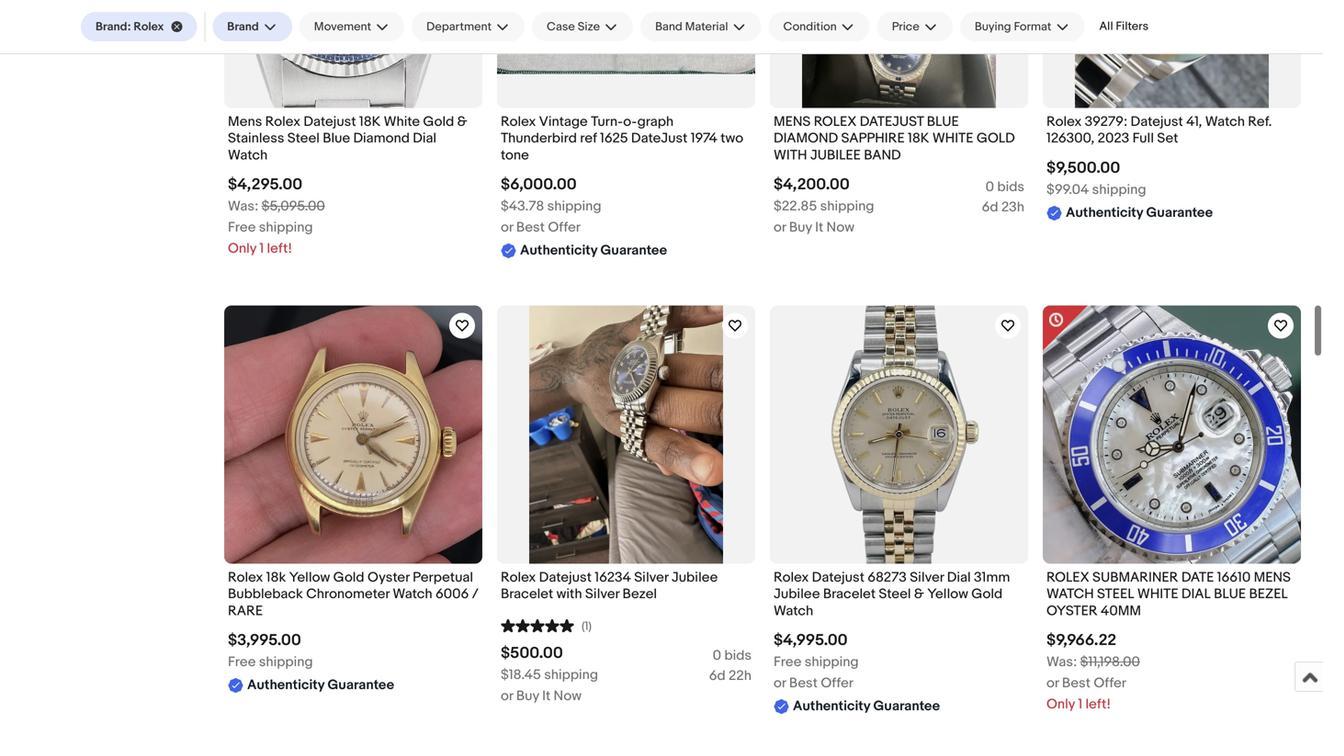 Task type: describe. For each thing, give the bounding box(es) containing it.
31mm
[[974, 569, 1010, 586]]

case size button
[[532, 12, 633, 41]]

18k
[[266, 569, 286, 586]]

16234
[[595, 569, 631, 586]]

material
[[685, 20, 728, 34]]

rolex 18k yellow gold oyster perpetual bubbleback chronometer watch 6006 / rare link
[[228, 569, 479, 624]]

authenticity down $6,000.00 $43.78 shipping or best offer
[[520, 242, 598, 259]]

$6,000.00
[[501, 175, 577, 194]]

department button
[[412, 12, 525, 41]]

full
[[1133, 130, 1154, 147]]

jubilee inside rolex datejust 16234 silver jubilee bracelet with silver bezel
[[672, 569, 718, 586]]

free for $3,995.00
[[228, 654, 256, 670]]

$9,500.00
[[1047, 158, 1120, 178]]

0 horizontal spatial silver
[[585, 586, 620, 602]]

authenticity guarantee down the $3,995.00 free shipping
[[247, 677, 394, 693]]

datejust inside mens rolex datejust 18k white gold & stainless steel blue diamond dial watch
[[304, 114, 356, 130]]

white
[[384, 114, 420, 130]]

rolex 39279: datejust 41, watch ref. 126300, 2023 full set link
[[1047, 114, 1298, 152]]

yellow inside rolex 18k yellow gold oyster perpetual bubbleback chronometer watch 6006 / rare
[[289, 569, 330, 586]]

white for $9,966.22
[[1138, 586, 1179, 602]]

41,
[[1186, 114, 1202, 130]]

or for $4,995.00
[[774, 675, 786, 692]]

$4,995.00 free shipping or best offer
[[774, 631, 859, 692]]

size
[[578, 20, 600, 34]]

authenticity down the $3,995.00 free shipping
[[247, 677, 325, 693]]

diamond
[[774, 130, 838, 147]]

movement button
[[299, 12, 404, 41]]

shipping inside the 0 bids $22.85 shipping
[[820, 198, 874, 215]]

rolex datejust 68273 silver dial 31mm jubilee bracelet steel & yellow gold watch
[[774, 569, 1010, 619]]

18k inside mens rolex datejust 18k white gold & stainless steel blue diamond dial watch
[[359, 114, 381, 130]]

band material
[[655, 20, 728, 34]]

bezel
[[1249, 586, 1288, 602]]

mens inside mens rolex datejust blue diamond sapphire 18k white gold with jubilee band
[[774, 114, 811, 130]]

datejust inside rolex datejust 16234 silver jubilee bracelet with silver bezel
[[539, 569, 592, 586]]

$4,295.00 was: $5,095.00 free shipping only 1 left!
[[228, 175, 325, 257]]

126300,
[[1047, 130, 1095, 147]]

6d for $4,200.00
[[982, 199, 999, 216]]

only inside $4,295.00 was: $5,095.00 free shipping only 1 left!
[[228, 240, 256, 257]]

now for $4,200.00
[[827, 219, 855, 236]]

rolex datejust 68273 silver dial 31mm jubilee bracelet steel & yellow gold watch image
[[770, 305, 1028, 564]]

was: for $4,295.00
[[228, 198, 258, 215]]

bids for $4,200.00
[[997, 179, 1025, 195]]

bezel
[[623, 586, 657, 602]]

$6,000.00 $43.78 shipping or best offer
[[501, 175, 602, 236]]

yellow inside rolex datejust 68273 silver dial 31mm jubilee bracelet steel & yellow gold watch
[[927, 586, 968, 602]]

watch
[[1047, 586, 1094, 602]]

$99.04
[[1047, 181, 1089, 198]]

bubbleback
[[228, 586, 303, 602]]

mens
[[228, 114, 262, 130]]

6d for $500.00
[[709, 667, 726, 684]]

offer for $9,966.22
[[1094, 675, 1127, 692]]

all filters button
[[1092, 12, 1156, 41]]

datejust inside rolex datejust 68273 silver dial 31mm jubilee bracelet steel & yellow gold watch
[[812, 569, 865, 586]]

$11,198.00
[[1080, 654, 1140, 670]]

white for $4,200.00
[[933, 130, 974, 147]]

authenticity guarantee down the $9,500.00 $99.04 shipping
[[1066, 204, 1213, 221]]

rolex inside mens rolex datejust blue diamond sapphire 18k white gold with jubilee band
[[814, 114, 857, 130]]

authenticity guarantee down $6,000.00 $43.78 shipping or best offer
[[520, 242, 667, 259]]

authenticity guarantee down $4,995.00 free shipping or best offer
[[793, 698, 940, 714]]

or for $9,966.22
[[1047, 675, 1059, 692]]

all
[[1099, 19, 1113, 34]]

diamond
[[353, 130, 410, 147]]

/
[[472, 586, 479, 602]]

brand button
[[213, 12, 292, 41]]

band
[[864, 147, 901, 163]]

1 inside $4,295.00 was: $5,095.00 free shipping only 1 left!
[[259, 240, 264, 257]]

6006
[[436, 586, 469, 602]]

watch inside rolex datejust 68273 silver dial 31mm jubilee bracelet steel & yellow gold watch
[[774, 603, 814, 619]]

blue inside rolex submariner date 16610 mens watch steel white dial blue bezel oyster 40mm
[[1214, 586, 1246, 602]]

mens rolex datejust 18k white gold & stainless steel blue diamond dial watch
[[228, 114, 467, 163]]

steel for $4,995.00
[[879, 586, 911, 602]]

silver for steel
[[910, 569, 944, 586]]

$22.85
[[774, 198, 817, 215]]

gold inside mens rolex datejust 18k white gold & stainless steel blue diamond dial watch
[[423, 114, 454, 130]]

$43.78
[[501, 198, 544, 215]]

buying
[[975, 20, 1011, 34]]

or inside 6d 22h or buy it now
[[501, 688, 513, 704]]

rolex 18k yellow gold oyster perpetual bubbleback chronometer watch 6006 / rare image
[[224, 305, 482, 564]]

mens rolex datejust blue diamond sapphire 18k white gold with jubilee band link
[[774, 114, 1025, 168]]

buying format
[[975, 20, 1052, 34]]

0 for $4,200.00
[[986, 179, 994, 195]]

shipping inside the $9,500.00 $99.04 shipping
[[1092, 181, 1146, 198]]

$500.00
[[501, 644, 563, 663]]

1974
[[691, 130, 718, 147]]

rolex submariner date 16610 mens watch steel white dial blue bezel oyster 40mm link
[[1047, 569, 1298, 624]]

$9,966.22 was: $11,198.00 or best offer only 1 left!
[[1047, 631, 1140, 713]]

blue
[[323, 130, 350, 147]]

watch inside rolex 18k yellow gold oyster perpetual bubbleback chronometer watch 6006 / rare
[[393, 586, 432, 602]]

rolex vintage turn-o-graph thunderbird ref 1625 datejust 1974 two tone image
[[497, 0, 755, 74]]

brand: rolex
[[96, 20, 164, 34]]

best for $9,966.22
[[1062, 675, 1091, 692]]

steel for $4,295.00
[[287, 130, 320, 147]]

vintage
[[539, 114, 588, 130]]

best for $4,995.00
[[789, 675, 818, 692]]

mens inside rolex submariner date 16610 mens watch steel white dial blue bezel oyster 40mm
[[1254, 569, 1291, 586]]

40mm
[[1101, 603, 1141, 619]]

oyster
[[368, 569, 410, 586]]

rolex vintage turn-o-graph thunderbird ref 1625 datejust 1974 two tone
[[501, 114, 744, 163]]

steel
[[1097, 586, 1134, 602]]

datejust
[[860, 114, 924, 130]]

$3,995.00 free shipping
[[228, 631, 313, 670]]

offer for $6,000.00
[[548, 219, 581, 236]]

chronometer
[[306, 586, 390, 602]]

or for $6,000.00
[[501, 219, 513, 236]]

$9,966.22
[[1047, 631, 1117, 650]]

watch inside rolex 39279: datejust 41, watch ref. 126300, 2023 full set
[[1205, 114, 1245, 130]]

rolex for rolex vintage turn-o-graph thunderbird ref 1625 datejust 1974 two tone
[[501, 114, 536, 130]]

buy for $500.00
[[516, 688, 539, 704]]

$9,500.00 $99.04 shipping
[[1047, 158, 1146, 198]]

dial
[[1182, 586, 1211, 602]]

& inside mens rolex datejust 18k white gold & stainless steel blue diamond dial watch
[[457, 114, 467, 130]]

dial inside mens rolex datejust 18k white gold & stainless steel blue diamond dial watch
[[413, 130, 437, 147]]

0 for $500.00
[[713, 647, 721, 664]]

sapphire
[[841, 130, 905, 147]]

format
[[1014, 20, 1052, 34]]

watch inside mens rolex datejust 18k white gold & stainless steel blue diamond dial watch
[[228, 147, 268, 163]]

shipping inside the $3,995.00 free shipping
[[259, 654, 313, 670]]

turn-
[[591, 114, 623, 130]]

all filters
[[1099, 19, 1149, 34]]

shipping inside 0 bids $18.45 shipping
[[544, 667, 598, 683]]

condition button
[[769, 12, 870, 41]]

0 bids $18.45 shipping
[[501, 647, 752, 683]]

rolex 39279: datejust 41, watch ref. 126300, 2023 full set
[[1047, 114, 1272, 147]]

brand
[[227, 20, 259, 34]]

39279:
[[1085, 114, 1128, 130]]

rolex 18k yellow gold oyster perpetual bubbleback chronometer watch 6006 / rare
[[228, 569, 479, 619]]

rolex for rolex datejust 16234 silver jubilee bracelet with silver bezel
[[501, 569, 536, 586]]

rolex for rolex datejust 68273 silver dial 31mm jubilee bracelet steel & yellow gold watch
[[774, 569, 809, 586]]

bracelet inside rolex datejust 16234 silver jubilee bracelet with silver bezel
[[501, 586, 553, 602]]

it for $500.00
[[542, 688, 551, 704]]

only inside $9,966.22 was: $11,198.00 or best offer only 1 left!
[[1047, 696, 1075, 713]]

rolex datejust 16234 silver jubilee bracelet with silver bezel
[[501, 569, 718, 602]]

movement
[[314, 20, 371, 34]]



Task type: vqa. For each thing, say whether or not it's contained in the screenshot.
New $19.95 Free Shipping to the middle
no



Task type: locate. For each thing, give the bounding box(es) containing it.
blue right datejust
[[927, 114, 959, 130]]

1 horizontal spatial 1
[[1078, 696, 1083, 713]]

case size
[[547, 20, 600, 34]]

0 vertical spatial 1
[[259, 240, 264, 257]]

0 vertical spatial rolex
[[814, 114, 857, 130]]

6d inside 6d 22h or buy it now
[[709, 667, 726, 684]]

1 horizontal spatial buy
[[789, 219, 812, 236]]

1 vertical spatial 6d
[[709, 667, 726, 684]]

(1) link
[[501, 617, 592, 633]]

or down $18.45
[[501, 688, 513, 704]]

perpetual
[[413, 569, 473, 586]]

steel inside mens rolex datejust 18k white gold & stainless steel blue diamond dial watch
[[287, 130, 320, 147]]

1 horizontal spatial best
[[789, 675, 818, 692]]

1 vertical spatial 1
[[1078, 696, 1083, 713]]

jubilee inside rolex datejust 68273 silver dial 31mm jubilee bracelet steel & yellow gold watch
[[774, 586, 820, 602]]

bracelet up the 5 out of 5 stars image
[[501, 586, 553, 602]]

offer down $4,995.00
[[821, 675, 854, 692]]

only down $4,295.00
[[228, 240, 256, 257]]

free down $4,995.00
[[774, 654, 802, 670]]

1 horizontal spatial was:
[[1047, 654, 1077, 670]]

1 horizontal spatial rolex
[[1047, 569, 1090, 586]]

now down '$4,200.00'
[[827, 219, 855, 236]]

mens rolex datejust 18k white gold & stainless steel blue diamond dial watch image
[[224, 0, 482, 108]]

blue
[[927, 114, 959, 130], [1214, 586, 1246, 602]]

gold
[[423, 114, 454, 130], [333, 569, 364, 586], [972, 586, 1003, 602]]

1 horizontal spatial white
[[1138, 586, 1179, 602]]

0 bids $22.85 shipping
[[774, 179, 1025, 215]]

dial
[[413, 130, 437, 147], [947, 569, 971, 586]]

bids
[[997, 179, 1025, 195], [725, 647, 752, 664]]

best inside $6,000.00 $43.78 shipping or best offer
[[516, 219, 545, 236]]

buy down $18.45
[[516, 688, 539, 704]]

0 vertical spatial 6d
[[982, 199, 999, 216]]

price
[[892, 20, 920, 34]]

or inside $6,000.00 $43.78 shipping or best offer
[[501, 219, 513, 236]]

1 vertical spatial steel
[[879, 586, 911, 602]]

0 vertical spatial steel
[[287, 130, 320, 147]]

white down submariner
[[1138, 586, 1179, 602]]

datejust
[[304, 114, 356, 130], [1131, 114, 1183, 130], [539, 569, 592, 586], [812, 569, 865, 586]]

1 horizontal spatial blue
[[1214, 586, 1246, 602]]

0 horizontal spatial now
[[554, 688, 582, 704]]

1 horizontal spatial 18k
[[908, 130, 930, 147]]

ref
[[580, 130, 597, 147]]

1 horizontal spatial gold
[[423, 114, 454, 130]]

0 horizontal spatial 1
[[259, 240, 264, 257]]

it down $22.85
[[815, 219, 824, 236]]

0 horizontal spatial gold
[[333, 569, 364, 586]]

silver inside rolex datejust 68273 silver dial 31mm jubilee bracelet steel & yellow gold watch
[[910, 569, 944, 586]]

0 horizontal spatial 6d
[[709, 667, 726, 684]]

free inside $4,995.00 free shipping or best offer
[[774, 654, 802, 670]]

1 vertical spatial &
[[914, 586, 924, 602]]

shipping down $4,995.00
[[805, 654, 859, 670]]

0 horizontal spatial buy
[[516, 688, 539, 704]]

1 horizontal spatial silver
[[634, 569, 669, 586]]

2023
[[1098, 130, 1130, 147]]

or right 22h at the right of page
[[774, 675, 786, 692]]

shipping
[[1092, 181, 1146, 198], [547, 198, 602, 215], [820, 198, 874, 215], [259, 219, 313, 236], [259, 654, 313, 670], [805, 654, 859, 670], [544, 667, 598, 683]]

buy
[[789, 219, 812, 236], [516, 688, 539, 704]]

6d left 23h
[[982, 199, 999, 216]]

0 horizontal spatial offer
[[548, 219, 581, 236]]

rolex right brand:
[[134, 20, 164, 34]]

0 horizontal spatial was:
[[228, 198, 258, 215]]

6d 23h or buy it now
[[774, 199, 1025, 236]]

0 vertical spatial only
[[228, 240, 256, 257]]

0 horizontal spatial only
[[228, 240, 256, 257]]

gold down 31mm
[[972, 586, 1003, 602]]

watch down oyster
[[393, 586, 432, 602]]

offer inside $4,995.00 free shipping or best offer
[[821, 675, 854, 692]]

0 inside the 0 bids $22.85 shipping
[[986, 179, 994, 195]]

datejust up blue
[[304, 114, 356, 130]]

now inside 6d 22h or buy it now
[[554, 688, 582, 704]]

best down $43.78
[[516, 219, 545, 236]]

rolex submariner date 16610 mens watch steel white dial blue bezel oyster 40mm image
[[1043, 305, 1301, 564]]

rolex inside rolex 39279: datejust 41, watch ref. 126300, 2023 full set
[[1047, 114, 1082, 130]]

1 vertical spatial bids
[[725, 647, 752, 664]]

rolex 39279: datejust 41, watch ref. 126300, 2023 full set image
[[1075, 0, 1269, 108]]

1 horizontal spatial offer
[[821, 675, 854, 692]]

mens rolex datejust blue diamond sapphire 18k white gold with jubilee band
[[774, 114, 1015, 163]]

jubilee right 16234
[[672, 569, 718, 586]]

left! down '$11,198.00'
[[1086, 696, 1111, 713]]

1 horizontal spatial &
[[914, 586, 924, 602]]

rolex submariner date 16610 mens watch steel white dial blue bezel oyster 40mm
[[1047, 569, 1291, 619]]

rolex datejust 16234 silver jubilee bracelet with silver bezel image
[[529, 305, 723, 564]]

submariner
[[1093, 569, 1179, 586]]

18k inside mens rolex datejust blue diamond sapphire 18k white gold with jubilee band
[[908, 130, 930, 147]]

1 vertical spatial now
[[554, 688, 582, 704]]

0 horizontal spatial steel
[[287, 130, 320, 147]]

bids up 22h at the right of page
[[725, 647, 752, 664]]

was: down $4,295.00
[[228, 198, 258, 215]]

or down $22.85
[[774, 219, 786, 236]]

datejust up with
[[539, 569, 592, 586]]

1 vertical spatial blue
[[1214, 586, 1246, 602]]

rolex up the 5 out of 5 stars image
[[501, 569, 536, 586]]

0 vertical spatial mens
[[774, 114, 811, 130]]

left!
[[267, 240, 292, 257], [1086, 696, 1111, 713]]

left! inside $4,295.00 was: $5,095.00 free shipping only 1 left!
[[267, 240, 292, 257]]

dial down white
[[413, 130, 437, 147]]

authenticity down $4,995.00 free shipping or best offer
[[793, 698, 870, 714]]

0 horizontal spatial it
[[542, 688, 551, 704]]

$4,200.00
[[774, 175, 850, 194]]

1
[[259, 240, 264, 257], [1078, 696, 1083, 713]]

6d inside 6d 23h or buy it now
[[982, 199, 999, 216]]

1 vertical spatial white
[[1138, 586, 1179, 602]]

buy inside 6d 23h or buy it now
[[789, 219, 812, 236]]

0 inside 0 bids $18.45 shipping
[[713, 647, 721, 664]]

offer for $4,995.00
[[821, 675, 854, 692]]

with
[[556, 586, 582, 602]]

blue down 16610
[[1214, 586, 1246, 602]]

bracelet inside rolex datejust 68273 silver dial 31mm jubilee bracelet steel & yellow gold watch
[[823, 586, 876, 602]]

0 vertical spatial 0
[[986, 179, 994, 195]]

1 vertical spatial mens
[[1254, 569, 1291, 586]]

2 bracelet from the left
[[823, 586, 876, 602]]

date
[[1182, 569, 1214, 586]]

0 vertical spatial &
[[457, 114, 467, 130]]

0 horizontal spatial 0
[[713, 647, 721, 664]]

1 horizontal spatial bracelet
[[823, 586, 876, 602]]

free inside $4,295.00 was: $5,095.00 free shipping only 1 left!
[[228, 219, 256, 236]]

0 horizontal spatial bracelet
[[501, 586, 553, 602]]

condition
[[783, 20, 837, 34]]

jubilee up $4,995.00
[[774, 586, 820, 602]]

& inside rolex datejust 68273 silver dial 31mm jubilee bracelet steel & yellow gold watch
[[914, 586, 924, 602]]

1 horizontal spatial yellow
[[927, 586, 968, 602]]

rolex up stainless
[[265, 114, 300, 130]]

0 horizontal spatial blue
[[927, 114, 959, 130]]

it inside 6d 22h or buy it now
[[542, 688, 551, 704]]

2 horizontal spatial gold
[[972, 586, 1003, 602]]

or inside 6d 23h or buy it now
[[774, 219, 786, 236]]

was: inside $9,966.22 was: $11,198.00 or best offer only 1 left!
[[1047, 654, 1077, 670]]

1 horizontal spatial now
[[827, 219, 855, 236]]

or inside $4,995.00 free shipping or best offer
[[774, 675, 786, 692]]

brand:
[[96, 20, 131, 34]]

now inside 6d 23h or buy it now
[[827, 219, 855, 236]]

free for $4,995.00
[[774, 654, 802, 670]]

yellow
[[289, 569, 330, 586], [927, 586, 968, 602]]

18k down datejust
[[908, 130, 930, 147]]

authenticity down the $9,500.00 $99.04 shipping
[[1066, 204, 1143, 221]]

bracelet down 68273
[[823, 586, 876, 602]]

best down $4,995.00
[[789, 675, 818, 692]]

best inside $4,995.00 free shipping or best offer
[[789, 675, 818, 692]]

price button
[[877, 12, 953, 41]]

free inside the $3,995.00 free shipping
[[228, 654, 256, 670]]

guarantee
[[1146, 204, 1213, 221], [601, 242, 667, 259], [328, 677, 394, 693], [874, 698, 940, 714]]

rolex inside rolex datejust 68273 silver dial 31mm jubilee bracelet steel & yellow gold watch
[[774, 569, 809, 586]]

watch up $4,995.00
[[774, 603, 814, 619]]

watch right 41,
[[1205, 114, 1245, 130]]

watch down stainless
[[228, 147, 268, 163]]

1625
[[600, 130, 628, 147]]

bracelet
[[501, 586, 553, 602], [823, 586, 876, 602]]

silver down 16234
[[585, 586, 620, 602]]

set
[[1157, 130, 1179, 147]]

was:
[[228, 198, 258, 215], [1047, 654, 1077, 670]]

with
[[774, 147, 807, 163]]

rolex up watch
[[1047, 569, 1090, 586]]

1 horizontal spatial steel
[[879, 586, 911, 602]]

1 inside $9,966.22 was: $11,198.00 or best offer only 1 left!
[[1078, 696, 1083, 713]]

1 horizontal spatial left!
[[1086, 696, 1111, 713]]

rolex inside rolex vintage turn-o-graph thunderbird ref 1625 datejust 1974 two tone
[[501, 114, 536, 130]]

was: down the $9,966.22
[[1047, 654, 1077, 670]]

(1)
[[582, 619, 592, 633]]

1 horizontal spatial jubilee
[[774, 586, 820, 602]]

datejust up set
[[1131, 114, 1183, 130]]

left! inside $9,966.22 was: $11,198.00 or best offer only 1 left!
[[1086, 696, 1111, 713]]

mens up bezel
[[1254, 569, 1291, 586]]

rolex up jubilee
[[814, 114, 857, 130]]

1 vertical spatial it
[[542, 688, 551, 704]]

rolex vintage turn-o-graph thunderbird ref 1625 datejust 1974 two tone link
[[501, 114, 752, 168]]

1 bracelet from the left
[[501, 586, 553, 602]]

1 horizontal spatial 6d
[[982, 199, 999, 216]]

white inside rolex submariner date 16610 mens watch steel white dial blue bezel oyster 40mm
[[1138, 586, 1179, 602]]

band material button
[[641, 12, 761, 41]]

offer inside $9,966.22 was: $11,198.00 or best offer only 1 left!
[[1094, 675, 1127, 692]]

shipping inside $4,995.00 free shipping or best offer
[[805, 654, 859, 670]]

0 vertical spatial blue
[[927, 114, 959, 130]]

white
[[933, 130, 974, 147], [1138, 586, 1179, 602]]

was: for $9,966.22
[[1047, 654, 1077, 670]]

silver up bezel
[[634, 569, 669, 586]]

0 horizontal spatial bids
[[725, 647, 752, 664]]

bids up 23h
[[997, 179, 1025, 195]]

23h
[[1002, 199, 1025, 216]]

rolex for rolex 18k yellow gold oyster perpetual bubbleback chronometer watch 6006 / rare
[[228, 569, 263, 586]]

1 horizontal spatial it
[[815, 219, 824, 236]]

1 vertical spatial only
[[1047, 696, 1075, 713]]

bids inside the 0 bids $22.85 shipping
[[997, 179, 1025, 195]]

or down the $9,966.22
[[1047, 675, 1059, 692]]

stainless
[[228, 130, 284, 147]]

buy down $22.85
[[789, 219, 812, 236]]

68273
[[868, 569, 907, 586]]

rolex for rolex 39279: datejust 41, watch ref. 126300, 2023 full set
[[1047, 114, 1082, 130]]

free down $4,295.00
[[228, 219, 256, 236]]

o-
[[623, 114, 637, 130]]

0 horizontal spatial best
[[516, 219, 545, 236]]

mens up diamond
[[774, 114, 811, 130]]

6d 22h or buy it now
[[501, 667, 752, 704]]

rolex datejust 68273 silver dial 31mm jubilee bracelet steel & yellow gold watch link
[[774, 569, 1025, 624]]

or inside $9,966.22 was: $11,198.00 or best offer only 1 left!
[[1047, 675, 1059, 692]]

1 vertical spatial rolex
[[1047, 569, 1090, 586]]

white left gold
[[933, 130, 974, 147]]

shipping inside $4,295.00 was: $5,095.00 free shipping only 1 left!
[[259, 219, 313, 236]]

shipping down the $9,500.00
[[1092, 181, 1146, 198]]

1 down '$11,198.00'
[[1078, 696, 1083, 713]]

2 horizontal spatial silver
[[910, 569, 944, 586]]

steel inside rolex datejust 68273 silver dial 31mm jubilee bracelet steel & yellow gold watch
[[879, 586, 911, 602]]

1 horizontal spatial only
[[1047, 696, 1075, 713]]

1 vertical spatial 0
[[713, 647, 721, 664]]

blue inside mens rolex datejust blue diamond sapphire 18k white gold with jubilee band
[[927, 114, 959, 130]]

bids for $500.00
[[725, 647, 752, 664]]

only down the $9,966.22
[[1047, 696, 1075, 713]]

rare
[[228, 603, 263, 619]]

mens rolex datejust blue diamond sapphire 18k white gold with jubilee band image
[[802, 0, 996, 108]]

rolex up the thunderbird
[[501, 114, 536, 130]]

tone
[[501, 147, 529, 163]]

$4,995.00
[[774, 631, 848, 650]]

0 vertical spatial dial
[[413, 130, 437, 147]]

gold up chronometer
[[333, 569, 364, 586]]

0 horizontal spatial dial
[[413, 130, 437, 147]]

rolex inside rolex 18k yellow gold oyster perpetual bubbleback chronometer watch 6006 / rare
[[228, 569, 263, 586]]

silver right 68273
[[910, 569, 944, 586]]

it inside 6d 23h or buy it now
[[815, 219, 824, 236]]

datejust left 68273
[[812, 569, 865, 586]]

0 horizontal spatial jubilee
[[672, 569, 718, 586]]

thunderbird
[[501, 130, 577, 147]]

free down $3,995.00
[[228, 654, 256, 670]]

0 vertical spatial now
[[827, 219, 855, 236]]

silver for bezel
[[634, 569, 669, 586]]

rolex
[[814, 114, 857, 130], [1047, 569, 1090, 586]]

rolex up 126300, at top right
[[1047, 114, 1082, 130]]

rolex up bubbleback
[[228, 569, 263, 586]]

0 vertical spatial was:
[[228, 198, 258, 215]]

shipping down '$4,200.00'
[[820, 198, 874, 215]]

ref.
[[1248, 114, 1272, 130]]

1 horizontal spatial 0
[[986, 179, 994, 195]]

datejust
[[631, 130, 688, 147]]

shipping inside $6,000.00 $43.78 shipping or best offer
[[547, 198, 602, 215]]

buying format button
[[960, 12, 1085, 41]]

bids inside 0 bids $18.45 shipping
[[725, 647, 752, 664]]

0 vertical spatial left!
[[267, 240, 292, 257]]

buy for $4,200.00
[[789, 219, 812, 236]]

0 vertical spatial bids
[[997, 179, 1025, 195]]

0 horizontal spatial 18k
[[359, 114, 381, 130]]

now down $500.00 at the bottom left of the page
[[554, 688, 582, 704]]

rolex inside mens rolex datejust 18k white gold & stainless steel blue diamond dial watch
[[265, 114, 300, 130]]

white inside mens rolex datejust blue diamond sapphire 18k white gold with jubilee band
[[933, 130, 974, 147]]

datejust inside rolex 39279: datejust 41, watch ref. 126300, 2023 full set
[[1131, 114, 1183, 130]]

18k up diamond
[[359, 114, 381, 130]]

shipping down $500.00 at the bottom left of the page
[[544, 667, 598, 683]]

gold right white
[[423, 114, 454, 130]]

$4,295.00
[[228, 175, 302, 194]]

it down $500.00 at the bottom left of the page
[[542, 688, 551, 704]]

16610
[[1217, 569, 1251, 586]]

1 vertical spatial was:
[[1047, 654, 1077, 670]]

shipping down '$5,095.00'
[[259, 219, 313, 236]]

jubilee
[[672, 569, 718, 586], [774, 586, 820, 602]]

rolex inside rolex datejust 16234 silver jubilee bracelet with silver bezel
[[501, 569, 536, 586]]

0 horizontal spatial left!
[[267, 240, 292, 257]]

$3,995.00
[[228, 631, 301, 650]]

1 vertical spatial buy
[[516, 688, 539, 704]]

or down $43.78
[[501, 219, 513, 236]]

2 horizontal spatial best
[[1062, 675, 1091, 692]]

case
[[547, 20, 575, 34]]

was: inside $4,295.00 was: $5,095.00 free shipping only 1 left!
[[228, 198, 258, 215]]

22h
[[729, 667, 752, 684]]

0 vertical spatial white
[[933, 130, 974, 147]]

0 horizontal spatial yellow
[[289, 569, 330, 586]]

2 horizontal spatial offer
[[1094, 675, 1127, 692]]

offer down '$11,198.00'
[[1094, 675, 1127, 692]]

gold inside rolex 18k yellow gold oyster perpetual bubbleback chronometer watch 6006 / rare
[[333, 569, 364, 586]]

rolex inside rolex submariner date 16610 mens watch steel white dial blue bezel oyster 40mm
[[1047, 569, 1090, 586]]

best for $6,000.00
[[516, 219, 545, 236]]

filters
[[1116, 19, 1149, 34]]

0 horizontal spatial mens
[[774, 114, 811, 130]]

best down '$11,198.00'
[[1062, 675, 1091, 692]]

5 out of 5 stars image
[[501, 617, 574, 633]]

dial inside rolex datejust 68273 silver dial 31mm jubilee bracelet steel & yellow gold watch
[[947, 569, 971, 586]]

0 horizontal spatial &
[[457, 114, 467, 130]]

left! down '$5,095.00'
[[267, 240, 292, 257]]

gold inside rolex datejust 68273 silver dial 31mm jubilee bracelet steel & yellow gold watch
[[972, 586, 1003, 602]]

1 down '$5,095.00'
[[259, 240, 264, 257]]

buy inside 6d 22h or buy it now
[[516, 688, 539, 704]]

brand: rolex link
[[81, 12, 197, 41]]

shipping down $3,995.00
[[259, 654, 313, 670]]

18k
[[359, 114, 381, 130], [908, 130, 930, 147]]

shipping down '$6,000.00'
[[547, 198, 602, 215]]

6d
[[982, 199, 999, 216], [709, 667, 726, 684]]

oyster
[[1047, 603, 1098, 619]]

rolex datejust 16234 silver jubilee bracelet with silver bezel link
[[501, 569, 752, 607]]

mens
[[774, 114, 811, 130], [1254, 569, 1291, 586]]

or
[[501, 219, 513, 236], [774, 219, 786, 236], [774, 675, 786, 692], [1047, 675, 1059, 692], [501, 688, 513, 704]]

0 horizontal spatial white
[[933, 130, 974, 147]]

steel down 68273
[[879, 586, 911, 602]]

dial left 31mm
[[947, 569, 971, 586]]

band
[[655, 20, 683, 34]]

steel left blue
[[287, 130, 320, 147]]

1 horizontal spatial dial
[[947, 569, 971, 586]]

1 horizontal spatial mens
[[1254, 569, 1291, 586]]

best inside $9,966.22 was: $11,198.00 or best offer only 1 left!
[[1062, 675, 1091, 692]]

1 horizontal spatial bids
[[997, 179, 1025, 195]]

1 vertical spatial left!
[[1086, 696, 1111, 713]]

it for $4,200.00
[[815, 219, 824, 236]]

0 vertical spatial buy
[[789, 219, 812, 236]]

two
[[721, 130, 744, 147]]

1 vertical spatial dial
[[947, 569, 971, 586]]

0 horizontal spatial rolex
[[814, 114, 857, 130]]

rolex up $4,995.00
[[774, 569, 809, 586]]

6d left 22h at the right of page
[[709, 667, 726, 684]]

offer inside $6,000.00 $43.78 shipping or best offer
[[548, 219, 581, 236]]

offer down '$6,000.00'
[[548, 219, 581, 236]]

now for $500.00
[[554, 688, 582, 704]]

0 vertical spatial it
[[815, 219, 824, 236]]



